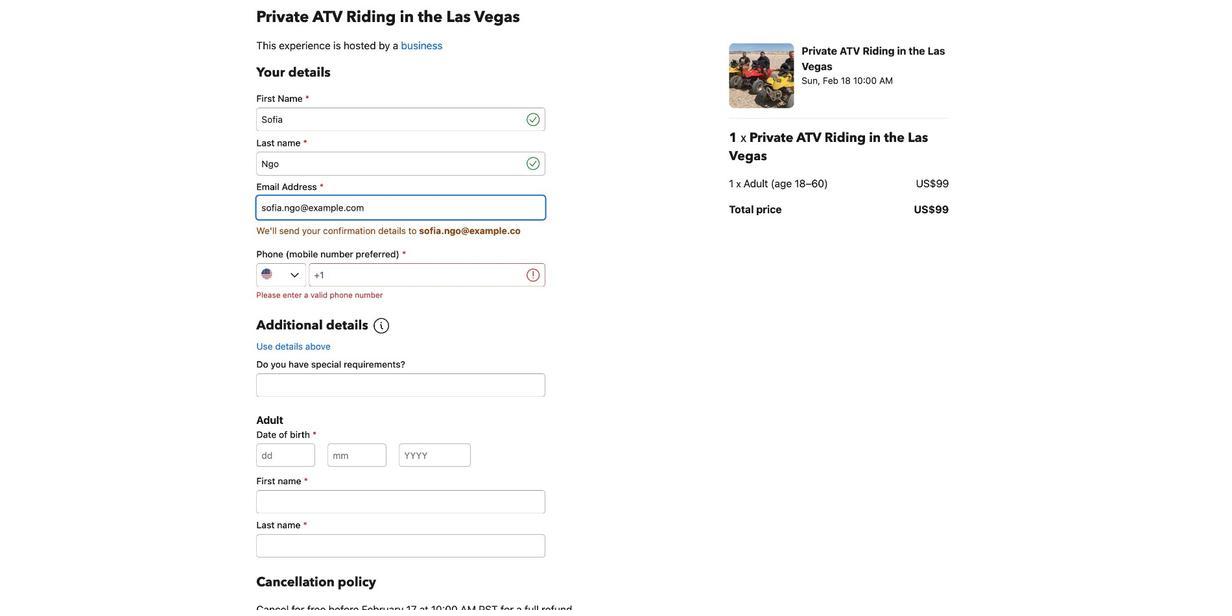 Task type: vqa. For each thing, say whether or not it's contained in the screenshot.
email field
yes



Task type: locate. For each thing, give the bounding box(es) containing it.
None email field
[[257, 196, 545, 220]]

mm field
[[328, 444, 386, 467]]

Phone (mobile number preferred) telephone field
[[329, 264, 525, 287]]

alert
[[257, 290, 545, 301]]

None field
[[257, 108, 525, 131], [257, 152, 525, 175], [257, 374, 545, 397], [257, 491, 545, 514], [257, 535, 545, 558], [257, 108, 525, 131], [257, 152, 525, 175], [257, 374, 545, 397], [257, 491, 545, 514], [257, 535, 545, 558]]



Task type: describe. For each thing, give the bounding box(es) containing it.
YYYY field
[[399, 444, 471, 467]]

dd field
[[257, 444, 315, 467]]



